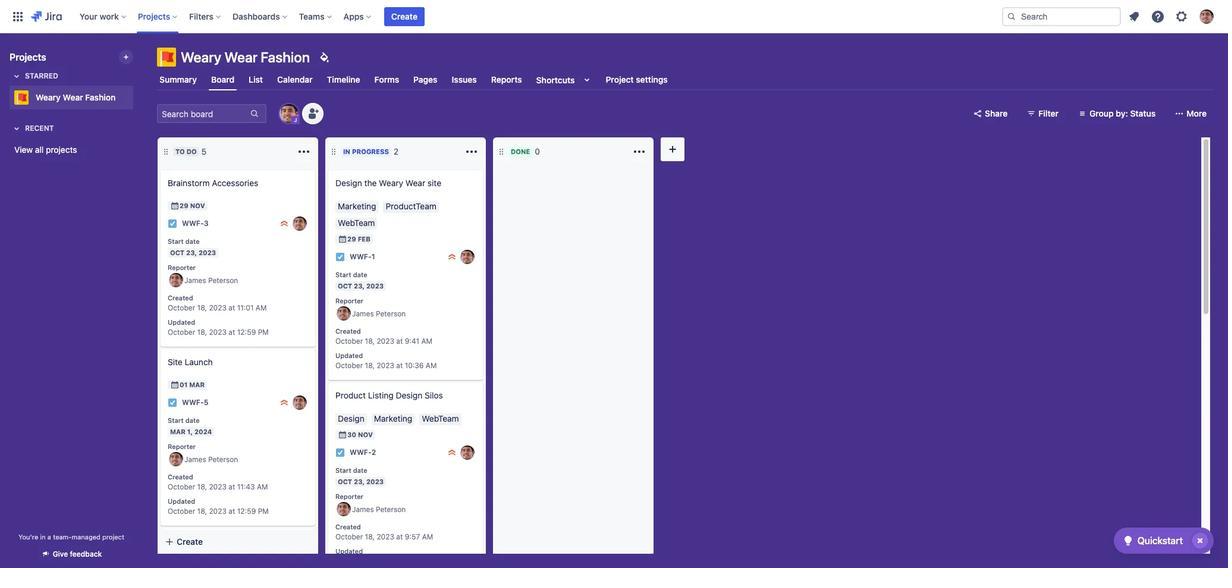 Task type: locate. For each thing, give the bounding box(es) containing it.
oct down wwf-2 'link'
[[338, 478, 352, 485]]

weary wear fashion down starred
[[36, 92, 116, 102]]

your work button
[[76, 7, 131, 26]]

1 horizontal spatial 2
[[394, 146, 399, 156]]

23, down wwf-3 link
[[186, 249, 197, 256]]

james peterson image
[[280, 104, 299, 123], [461, 250, 475, 264], [337, 307, 351, 321], [461, 446, 475, 460]]

wwf- down 29 feb
[[350, 253, 372, 261]]

at inside 'created october 18, 2023 at 9:57 am'
[[396, 533, 403, 542]]

am right 11:01
[[256, 304, 267, 312]]

am right 9:57
[[422, 533, 433, 542]]

am inside 'created october 18, 2023 at 9:57 am'
[[422, 533, 433, 542]]

wear up list
[[225, 49, 258, 65]]

10:36
[[405, 361, 424, 370]]

in
[[40, 533, 46, 541]]

1 updated october 18, 2023 at 12:59 pm from the top
[[168, 318, 269, 337]]

12:59 for brainstorm accessories
[[237, 328, 256, 337]]

task image left wwf-1 link
[[336, 252, 345, 262]]

created inside created october 18, 2023 at 9:41 am
[[336, 327, 361, 335]]

settings
[[636, 74, 668, 84]]

30 november 2023 image
[[338, 430, 347, 440]]

0 vertical spatial 2
[[394, 146, 399, 156]]

group
[[1090, 108, 1114, 118]]

2 task image from the top
[[168, 398, 177, 408]]

1 vertical spatial create
[[177, 537, 203, 547]]

start down wwf-5 link
[[168, 417, 184, 424]]

fashion left "remove from starred" icon
[[85, 92, 116, 102]]

am right 9:41
[[422, 337, 433, 346]]

october inside created october 18, 2023 at 11:01 am
[[168, 304, 195, 312]]

1 vertical spatial nov
[[358, 431, 373, 439]]

nov
[[190, 202, 205, 209], [358, 431, 373, 439]]

18, up the listing
[[365, 361, 375, 370]]

start down wwf-2 'link'
[[336, 466, 351, 474]]

1 vertical spatial 29
[[347, 235, 356, 243]]

3
[[204, 219, 209, 228]]

2 pm from the top
[[258, 507, 269, 516]]

wwf- inside 'link'
[[350, 448, 372, 457]]

updated down 'created october 18, 2023 at 9:57 am'
[[336, 548, 363, 555]]

0 horizontal spatial nov
[[190, 202, 205, 209]]

updated october 18, 2023 at 12:59 pm down created october 18, 2023 at 11:01 am
[[168, 318, 269, 337]]

column actions menu image down 'add people' image
[[297, 145, 311, 159]]

1 vertical spatial design
[[396, 390, 423, 400]]

date
[[185, 237, 200, 245], [353, 271, 367, 278], [185, 417, 200, 424], [353, 466, 367, 474]]

1 column actions menu image from the left
[[297, 145, 311, 159]]

remove from starred image
[[130, 90, 144, 105]]

at left 9:41
[[396, 337, 403, 346]]

all
[[35, 145, 44, 155]]

filter button
[[1020, 104, 1066, 123]]

1 vertical spatial weary wear fashion
[[36, 92, 116, 102]]

projects button
[[134, 7, 182, 26]]

highest image for product listing design silos
[[447, 448, 457, 458]]

0 horizontal spatial fashion
[[85, 92, 116, 102]]

0 horizontal spatial create button
[[158, 531, 318, 553]]

task image
[[168, 219, 177, 228], [168, 398, 177, 408]]

18,
[[197, 304, 207, 312], [197, 328, 207, 337], [365, 337, 375, 346], [365, 361, 375, 370], [197, 483, 207, 492], [197, 507, 207, 516], [365, 533, 375, 542]]

silos
[[425, 390, 443, 400]]

2
[[394, 146, 399, 156], [372, 448, 376, 457]]

1 horizontal spatial nov
[[358, 431, 373, 439]]

18, up launch
[[197, 328, 207, 337]]

teams button
[[296, 7, 337, 26]]

weary
[[181, 49, 221, 65], [36, 92, 61, 102], [379, 178, 403, 188], [168, 536, 192, 546]]

banner
[[0, 0, 1229, 33]]

1 vertical spatial pm
[[258, 507, 269, 516]]

2023 left 11:01
[[209, 304, 227, 312]]

create left the palette
[[177, 537, 203, 547]]

design the weary wear site
[[336, 178, 442, 188]]

0 vertical spatial projects
[[138, 11, 170, 21]]

1 horizontal spatial 29
[[347, 235, 356, 243]]

your work
[[80, 11, 119, 21]]

pm for brainstorm accessories
[[258, 328, 269, 337]]

pm up additions at the bottom left of the page
[[258, 507, 269, 516]]

design left silos
[[396, 390, 423, 400]]

am inside created october 18, 2023 at 11:43 am
[[257, 483, 268, 492]]

site
[[168, 357, 183, 367]]

james peterson
[[184, 276, 238, 285], [352, 309, 406, 318], [184, 455, 238, 464], [352, 505, 406, 514]]

0 horizontal spatial projects
[[10, 52, 46, 62]]

1 horizontal spatial fashion
[[261, 49, 310, 65]]

2023
[[199, 249, 216, 256], [366, 282, 384, 290], [209, 304, 227, 312], [209, 328, 227, 337], [377, 337, 394, 346], [377, 361, 394, 370], [366, 478, 384, 485], [209, 483, 227, 492], [209, 507, 227, 516], [377, 533, 394, 542]]

nov right 30 in the bottom of the page
[[358, 431, 373, 439]]

project
[[606, 74, 634, 84]]

am right 10:36
[[426, 361, 437, 370]]

2 vertical spatial highest image
[[447, 448, 457, 458]]

0 vertical spatial 29
[[180, 202, 188, 209]]

2 vertical spatial 23,
[[354, 478, 365, 485]]

0 horizontal spatial column actions menu image
[[297, 145, 311, 159]]

29 november 2023 image
[[170, 201, 180, 211]]

wwf-
[[182, 219, 204, 228], [350, 253, 372, 261], [182, 398, 204, 407], [350, 448, 372, 457]]

more button
[[1168, 104, 1214, 123]]

5 down 01 mar
[[204, 398, 209, 407]]

1 vertical spatial updated october 18, 2023 at 12:59 pm
[[168, 498, 269, 516]]

column actions menu image for 5
[[297, 145, 311, 159]]

nov for 30 nov
[[358, 431, 373, 439]]

task image down 29 november 2023 image
[[168, 219, 177, 228]]

weary right 'the'
[[379, 178, 403, 188]]

am inside updated october 18, 2023 at 10:36 am
[[426, 361, 437, 370]]

2 right progress
[[394, 146, 399, 156]]

you're in a team-managed project
[[18, 533, 124, 541]]

launch
[[185, 357, 213, 367]]

reports
[[491, 74, 522, 84]]

start date oct 23, 2023 down wwf-2 'link'
[[336, 466, 384, 485]]

1 vertical spatial create button
[[158, 531, 318, 553]]

october inside created october 18, 2023 at 11:43 am
[[168, 483, 195, 492]]

29 february 2024 image
[[338, 234, 347, 244], [338, 234, 347, 244]]

2 12:59 from the top
[[237, 507, 256, 516]]

0 vertical spatial highest image
[[280, 219, 289, 228]]

01 mar
[[180, 381, 205, 389]]

1 vertical spatial highest image
[[447, 252, 457, 262]]

task image for site
[[168, 398, 177, 408]]

at inside updated october 18, 2023 at 10:36 am
[[396, 361, 403, 370]]

more
[[1187, 108, 1207, 118]]

created inside 'created october 18, 2023 at 9:57 am'
[[336, 523, 361, 531]]

site
[[428, 178, 442, 188]]

peterson up 'created october 18, 2023 at 9:57 am'
[[376, 505, 406, 514]]

jira image
[[31, 9, 62, 24], [31, 9, 62, 24]]

wwf- for 3
[[182, 219, 204, 228]]

weary wear fashion up list
[[181, 49, 310, 65]]

shortcuts button
[[534, 69, 596, 90]]

2024
[[195, 428, 212, 435]]

updated down created october 18, 2023 at 9:41 am
[[336, 352, 363, 360]]

18, inside updated october 18, 2023 at 10:36 am
[[365, 361, 375, 370]]

1 vertical spatial projects
[[10, 52, 46, 62]]

at
[[229, 304, 235, 312], [229, 328, 235, 337], [396, 337, 403, 346], [396, 361, 403, 370], [229, 483, 235, 492], [229, 507, 235, 516], [396, 533, 403, 542]]

2 column actions menu image from the left
[[465, 145, 479, 159]]

updated october 18, 2023 at 10:36 am
[[336, 352, 437, 370]]

1 vertical spatial task image
[[336, 448, 345, 458]]

wear up view all projects link in the top left of the page
[[63, 92, 83, 102]]

updated down created october 18, 2023 at 11:43 am
[[168, 498, 195, 505]]

projects
[[138, 11, 170, 21], [10, 52, 46, 62]]

create inside primary element
[[391, 11, 418, 21]]

1 task image from the top
[[168, 219, 177, 228]]

accessories
[[212, 178, 258, 188]]

by:
[[1116, 108, 1129, 118]]

tab list
[[150, 69, 1222, 90]]

30 november 2023 image
[[338, 430, 347, 440]]

projects inside dropdown button
[[138, 11, 170, 21]]

pages
[[414, 74, 438, 84]]

01 march 2024 image
[[170, 380, 180, 390], [170, 380, 180, 390]]

0 vertical spatial weary wear fashion
[[181, 49, 310, 65]]

peterson up created october 18, 2023 at 11:43 am
[[208, 455, 238, 464]]

settings image
[[1175, 9, 1189, 24]]

wwf- down 01 mar
[[182, 398, 204, 407]]

5 right do
[[202, 146, 207, 156]]

0 horizontal spatial mar
[[170, 428, 186, 435]]

1 horizontal spatial mar
[[189, 381, 205, 389]]

0 vertical spatial fashion
[[261, 49, 310, 65]]

oct down wwf-3 link
[[170, 249, 185, 256]]

2023 left 11:43
[[209, 483, 227, 492]]

0 vertical spatial design
[[336, 178, 362, 188]]

1 horizontal spatial create button
[[384, 7, 425, 26]]

created october 18, 2023 at 11:43 am
[[168, 473, 268, 492]]

james peterson up 'created october 18, 2023 at 9:57 am'
[[352, 505, 406, 514]]

project settings link
[[604, 69, 670, 90]]

give feedback button
[[34, 544, 109, 564]]

1 vertical spatial 23,
[[354, 282, 365, 290]]

29 left the "feb"
[[347, 235, 356, 243]]

column actions menu image left done
[[465, 145, 479, 159]]

am inside created october 18, 2023 at 9:41 am
[[422, 337, 433, 346]]

1 12:59 from the top
[[237, 328, 256, 337]]

column actions menu image
[[297, 145, 311, 159], [465, 145, 479, 159]]

am inside created october 18, 2023 at 11:01 am
[[256, 304, 267, 312]]

pm
[[258, 328, 269, 337], [258, 507, 269, 516]]

18, left 9:57
[[365, 533, 375, 542]]

23, down wwf-1 link
[[354, 282, 365, 290]]

mar left 1,
[[170, 428, 186, 435]]

created for october 18, 2023 at 9:41 am
[[336, 327, 361, 335]]

to do 5
[[176, 146, 207, 156]]

feb
[[358, 235, 371, 243]]

view all projects
[[14, 145, 77, 155]]

2023 inside created october 18, 2023 at 11:43 am
[[209, 483, 227, 492]]

18, left 11:43
[[197, 483, 207, 492]]

1 vertical spatial 2
[[372, 448, 376, 457]]

updated october 18, 2023 at 12:59 pm for accessories
[[168, 318, 269, 337]]

2 vertical spatial oct
[[338, 478, 352, 485]]

help image
[[1151, 9, 1166, 24]]

james down 1,
[[184, 455, 206, 464]]

dismiss quickstart image
[[1191, 531, 1210, 550]]

at left 10:36
[[396, 361, 403, 370]]

date up 1,
[[185, 417, 200, 424]]

project
[[102, 533, 124, 541]]

start date oct 23, 2023 for design
[[336, 271, 384, 290]]

highest image
[[280, 219, 289, 228], [447, 252, 457, 262], [447, 448, 457, 458]]

2023 left 9:57
[[377, 533, 394, 542]]

task image
[[336, 252, 345, 262], [336, 448, 345, 458]]

pm down created october 18, 2023 at 11:01 am
[[258, 328, 269, 337]]

1 horizontal spatial design
[[396, 390, 423, 400]]

at down created october 18, 2023 at 11:01 am
[[229, 328, 235, 337]]

design left 'the'
[[336, 178, 362, 188]]

work
[[100, 11, 119, 21]]

collapse starred projects image
[[10, 69, 24, 83]]

feedback
[[70, 550, 102, 559]]

projects right work on the left top
[[138, 11, 170, 21]]

create button down 11:43
[[158, 531, 318, 553]]

12:59 down 11:43
[[237, 507, 256, 516]]

task image left wwf-5 link
[[168, 398, 177, 408]]

29 november 2023 image
[[170, 201, 180, 211]]

23, for product
[[354, 478, 365, 485]]

0 vertical spatial nov
[[190, 202, 205, 209]]

create project image
[[121, 52, 131, 62]]

1 horizontal spatial column actions menu image
[[465, 145, 479, 159]]

start date oct 23, 2023 down wwf-3 link
[[168, 237, 216, 256]]

timeline link
[[325, 69, 363, 90]]

james up created october 18, 2023 at 9:41 am
[[352, 309, 374, 318]]

created
[[168, 294, 193, 302], [336, 327, 361, 335], [168, 473, 193, 481], [336, 523, 361, 531]]

brainstorm accessories
[[168, 178, 258, 188]]

1 task image from the top
[[336, 252, 345, 262]]

0 vertical spatial create button
[[384, 7, 425, 26]]

notifications image
[[1128, 9, 1142, 24]]

at inside created october 18, 2023 at 9:41 am
[[396, 337, 403, 346]]

at left 11:43
[[229, 483, 235, 492]]

2 down the 30 nov
[[372, 448, 376, 457]]

0 horizontal spatial 29
[[180, 202, 188, 209]]

0 vertical spatial start date oct 23, 2023
[[168, 237, 216, 256]]

0 vertical spatial updated october 18, 2023 at 12:59 pm
[[168, 318, 269, 337]]

1 vertical spatial start date oct 23, 2023
[[336, 271, 384, 290]]

column actions menu image for 2
[[465, 145, 479, 159]]

1 vertical spatial mar
[[170, 428, 186, 435]]

reporter down wwf-1 link
[[336, 297, 364, 304]]

2 vertical spatial start date oct 23, 2023
[[336, 466, 384, 485]]

dashboards button
[[229, 7, 292, 26]]

0 horizontal spatial 2
[[372, 448, 376, 457]]

1 horizontal spatial create
[[391, 11, 418, 21]]

give feedback
[[53, 550, 102, 559]]

highest image for design the weary wear site
[[447, 252, 457, 262]]

james peterson image
[[293, 217, 307, 231], [169, 273, 183, 288], [293, 396, 307, 410], [169, 452, 183, 467], [337, 502, 351, 517]]

1 vertical spatial 12:59
[[237, 507, 256, 516]]

start date oct 23, 2023 for product
[[336, 466, 384, 485]]

create button right "apps" dropdown button
[[384, 7, 425, 26]]

0 vertical spatial task image
[[168, 219, 177, 228]]

start inside start date mar 1, 2024
[[168, 417, 184, 424]]

start down wwf-3 link
[[168, 237, 184, 245]]

created inside created october 18, 2023 at 11:01 am
[[168, 294, 193, 302]]

oct down wwf-1 link
[[338, 282, 352, 290]]

mar right "01"
[[189, 381, 205, 389]]

james peterson up created october 18, 2023 at 11:01 am
[[184, 276, 238, 285]]

october inside created october 18, 2023 at 9:41 am
[[336, 337, 363, 346]]

create right "apps" dropdown button
[[391, 11, 418, 21]]

site launch
[[168, 357, 213, 367]]

task image down 30 november 2023 icon
[[336, 448, 345, 458]]

weary left the palette
[[168, 536, 192, 546]]

0 vertical spatial create
[[391, 11, 418, 21]]

0 vertical spatial 12:59
[[237, 328, 256, 337]]

product
[[336, 390, 366, 400]]

to
[[176, 148, 185, 155]]

Search board text field
[[158, 105, 249, 122]]

1 horizontal spatial projects
[[138, 11, 170, 21]]

18, left 11:01
[[197, 304, 207, 312]]

2 updated october 18, 2023 at 12:59 pm from the top
[[168, 498, 269, 516]]

fashion up calendar
[[261, 49, 310, 65]]

23, down wwf-2 'link'
[[354, 478, 365, 485]]

2023 left 10:36
[[377, 361, 394, 370]]

start date oct 23, 2023
[[168, 237, 216, 256], [336, 271, 384, 290], [336, 466, 384, 485]]

start date mar 1, 2024
[[168, 417, 212, 435]]

filters button
[[186, 7, 226, 26]]

reporter down wwf-2 'link'
[[336, 492, 364, 500]]

status
[[1131, 108, 1156, 118]]

oct
[[170, 249, 185, 256], [338, 282, 352, 290], [338, 478, 352, 485]]

1 pm from the top
[[258, 328, 269, 337]]

1 vertical spatial task image
[[168, 398, 177, 408]]

0 vertical spatial task image
[[336, 252, 345, 262]]

james
[[184, 276, 206, 285], [352, 309, 374, 318], [184, 455, 206, 464], [352, 505, 374, 514]]

column actions menu image
[[632, 145, 647, 159]]

mar
[[189, 381, 205, 389], [170, 428, 186, 435]]

create
[[391, 11, 418, 21], [177, 537, 203, 547]]

2023 up updated october 18, 2023 at 10:36 am on the bottom of the page
[[377, 337, 394, 346]]

updated october 18, 2023 at 12:59 pm down created october 18, 2023 at 11:43 am
[[168, 498, 269, 516]]

date down wwf-2 'link'
[[353, 466, 367, 474]]

wear left 'site'
[[406, 178, 426, 188]]

wear left the palette
[[194, 536, 214, 546]]

nov up wwf-3
[[190, 202, 205, 209]]

2 task image from the top
[[336, 448, 345, 458]]

your profile and settings image
[[1200, 9, 1214, 24]]

wwf-5
[[182, 398, 209, 407]]

29 feb
[[347, 235, 371, 243]]

james up created october 18, 2023 at 11:01 am
[[184, 276, 206, 285]]

1 vertical spatial oct
[[338, 282, 352, 290]]

am for october 18, 2023 at 9:57 am
[[422, 533, 433, 542]]

at left 9:57
[[396, 533, 403, 542]]

12:59
[[237, 328, 256, 337], [237, 507, 256, 516]]

mar inside start date mar 1, 2024
[[170, 428, 186, 435]]

1 vertical spatial fashion
[[85, 92, 116, 102]]

am for october 18, 2023 at 9:41 am
[[422, 337, 433, 346]]

created inside created october 18, 2023 at 11:43 am
[[168, 473, 193, 481]]

11:01
[[237, 304, 254, 312]]

2023 down 1
[[366, 282, 384, 290]]

you're
[[18, 533, 38, 541]]

2023 down 3
[[199, 249, 216, 256]]

0 horizontal spatial weary wear fashion
[[36, 92, 116, 102]]

apps button
[[340, 7, 376, 26]]

0 vertical spatial oct
[[170, 249, 185, 256]]

0 vertical spatial pm
[[258, 328, 269, 337]]

0 vertical spatial mar
[[189, 381, 205, 389]]



Task type: describe. For each thing, give the bounding box(es) containing it.
weary down starred
[[36, 92, 61, 102]]

quickstart button
[[1114, 528, 1214, 554]]

collapse recent projects image
[[10, 121, 24, 136]]

30
[[347, 431, 356, 439]]

18, inside created october 18, 2023 at 9:41 am
[[365, 337, 375, 346]]

calendar
[[277, 74, 313, 84]]

reporter down 1,
[[168, 443, 196, 450]]

listing
[[368, 390, 394, 400]]

29 for 29 feb
[[347, 235, 356, 243]]

Search field
[[1003, 7, 1122, 26]]

wwf- for 1
[[350, 253, 372, 261]]

created for october 18, 2023 at 11:43 am
[[168, 473, 193, 481]]

01
[[180, 381, 188, 389]]

created october 18, 2023 at 9:57 am
[[336, 523, 433, 542]]

starred
[[25, 71, 58, 80]]

filter
[[1039, 108, 1059, 118]]

wwf-5 link
[[182, 398, 209, 408]]

2 inside wwf-2 'link'
[[372, 448, 376, 457]]

1
[[372, 253, 375, 261]]

give
[[53, 550, 68, 559]]

23, for design
[[354, 282, 365, 290]]

summary link
[[157, 69, 199, 90]]

2023 inside created october 18, 2023 at 11:01 am
[[209, 304, 227, 312]]

list link
[[246, 69, 265, 90]]

2023 down created october 18, 2023 at 11:01 am
[[209, 328, 227, 337]]

recent
[[25, 124, 54, 133]]

pages link
[[411, 69, 440, 90]]

do
[[187, 148, 197, 155]]

30 nov
[[347, 431, 373, 439]]

highest image
[[280, 398, 289, 408]]

2023 down wwf-2 'link'
[[366, 478, 384, 485]]

29 nov
[[180, 202, 205, 209]]

projects
[[46, 145, 77, 155]]

date down wwf-3 link
[[185, 237, 200, 245]]

forms link
[[372, 69, 402, 90]]

created for october 18, 2023 at 9:57 am
[[336, 523, 361, 531]]

12:59 for site launch
[[237, 507, 256, 516]]

peterson up created october 18, 2023 at 9:41 am
[[376, 309, 406, 318]]

wwf-2 link
[[350, 448, 376, 458]]

issues
[[452, 74, 477, 84]]

task image for product listing design silos
[[336, 448, 345, 458]]

18, inside created october 18, 2023 at 11:43 am
[[197, 483, 207, 492]]

search image
[[1007, 12, 1017, 21]]

wwf-2
[[350, 448, 376, 457]]

18, down created october 18, 2023 at 11:43 am
[[197, 507, 207, 516]]

shortcuts
[[537, 75, 575, 85]]

date inside start date mar 1, 2024
[[185, 417, 200, 424]]

primary element
[[7, 0, 1003, 33]]

appswitcher icon image
[[11, 9, 25, 24]]

1 horizontal spatial weary wear fashion
[[181, 49, 310, 65]]

weary wear palette additions
[[168, 536, 281, 546]]

created october 18, 2023 at 11:01 am
[[168, 294, 267, 312]]

updated inside updated october 18, 2023 at 10:36 am
[[336, 352, 363, 360]]

project settings
[[606, 74, 668, 84]]

peterson up created october 18, 2023 at 11:01 am
[[208, 276, 238, 285]]

2023 inside 'created october 18, 2023 at 9:57 am'
[[377, 533, 394, 542]]

nov for 29 nov
[[190, 202, 205, 209]]

tab list containing board
[[150, 69, 1222, 90]]

1,
[[187, 428, 193, 435]]

add people image
[[306, 107, 320, 121]]

18, inside created october 18, 2023 at 11:01 am
[[197, 304, 207, 312]]

create button inside primary element
[[384, 7, 425, 26]]

list
[[249, 74, 263, 84]]

date down wwf-1 link
[[353, 271, 367, 278]]

view
[[14, 145, 33, 155]]

additions
[[245, 536, 281, 546]]

in
[[343, 148, 351, 155]]

apps
[[344, 11, 364, 21]]

2023 down created october 18, 2023 at 11:43 am
[[209, 507, 227, 516]]

pm for site launch
[[258, 507, 269, 516]]

am for october 18, 2023 at 10:36 am
[[426, 361, 437, 370]]

11:43
[[237, 483, 255, 492]]

october inside 'created october 18, 2023 at 9:57 am'
[[336, 533, 363, 542]]

wwf- for 5
[[182, 398, 204, 407]]

brainstorm
[[168, 178, 210, 188]]

banner containing your work
[[0, 0, 1229, 33]]

james peterson up created october 18, 2023 at 9:41 am
[[352, 309, 406, 318]]

oct for design
[[338, 282, 352, 290]]

wwf-1
[[350, 253, 375, 261]]

reports link
[[489, 69, 525, 90]]

share button
[[966, 104, 1015, 123]]

18, inside 'created october 18, 2023 at 9:57 am'
[[365, 533, 375, 542]]

at inside created october 18, 2023 at 11:43 am
[[229, 483, 235, 492]]

weary up the board
[[181, 49, 221, 65]]

start down wwf-1 link
[[336, 271, 351, 278]]

your
[[80, 11, 97, 21]]

group by: status
[[1090, 108, 1156, 118]]

at inside created october 18, 2023 at 11:01 am
[[229, 304, 235, 312]]

board
[[211, 74, 235, 84]]

oct for product
[[338, 478, 352, 485]]

wwf-3
[[182, 219, 209, 228]]

filters
[[189, 11, 214, 21]]

share
[[985, 108, 1008, 118]]

create column image
[[666, 142, 680, 156]]

james up 'created october 18, 2023 at 9:57 am'
[[352, 505, 374, 514]]

updated up site
[[168, 318, 195, 326]]

palette
[[216, 536, 243, 546]]

james peterson up created october 18, 2023 at 11:43 am
[[184, 455, 238, 464]]

0 vertical spatial 23,
[[186, 249, 197, 256]]

october inside updated october 18, 2023 at 10:36 am
[[336, 361, 363, 370]]

weary wear fashion link
[[10, 86, 129, 109]]

timeline
[[327, 74, 360, 84]]

am for october 18, 2023 at 11:43 am
[[257, 483, 268, 492]]

done
[[511, 148, 530, 155]]

summary
[[159, 74, 197, 84]]

set background color image
[[317, 50, 331, 64]]

created for october 18, 2023 at 11:01 am
[[168, 294, 193, 302]]

2023 inside created october 18, 2023 at 9:41 am
[[377, 337, 394, 346]]

29 for 29 nov
[[180, 202, 188, 209]]

issues link
[[450, 69, 479, 90]]

9:41
[[405, 337, 420, 346]]

0 vertical spatial 5
[[202, 146, 207, 156]]

check image
[[1121, 534, 1136, 548]]

task image for brainstorm
[[168, 219, 177, 228]]

done 0
[[511, 146, 540, 156]]

forms
[[375, 74, 399, 84]]

managed
[[72, 533, 100, 541]]

reporter down wwf-3 link
[[168, 263, 196, 271]]

0 horizontal spatial create
[[177, 537, 203, 547]]

view all projects link
[[10, 139, 133, 161]]

2023 inside updated october 18, 2023 at 10:36 am
[[377, 361, 394, 370]]

updated october 18, 2023 at 12:59 pm for launch
[[168, 498, 269, 516]]

0
[[535, 146, 540, 156]]

0 horizontal spatial design
[[336, 178, 362, 188]]

quickstart
[[1138, 536, 1183, 546]]

wwf-1 link
[[350, 252, 375, 262]]

in progress 2
[[343, 146, 399, 156]]

product listing design silos
[[336, 390, 443, 400]]

team-
[[53, 533, 72, 541]]

am for october 18, 2023 at 11:01 am
[[256, 304, 267, 312]]

created october 18, 2023 at 9:41 am
[[336, 327, 433, 346]]

at up the palette
[[229, 507, 235, 516]]

task image for design the weary wear site
[[336, 252, 345, 262]]

the
[[364, 178, 377, 188]]

calendar link
[[275, 69, 315, 90]]

wwf- for 2
[[350, 448, 372, 457]]

teams
[[299, 11, 325, 21]]

1 vertical spatial 5
[[204, 398, 209, 407]]

dashboards
[[233, 11, 280, 21]]



Task type: vqa. For each thing, say whether or not it's contained in the screenshot.
topmost See
no



